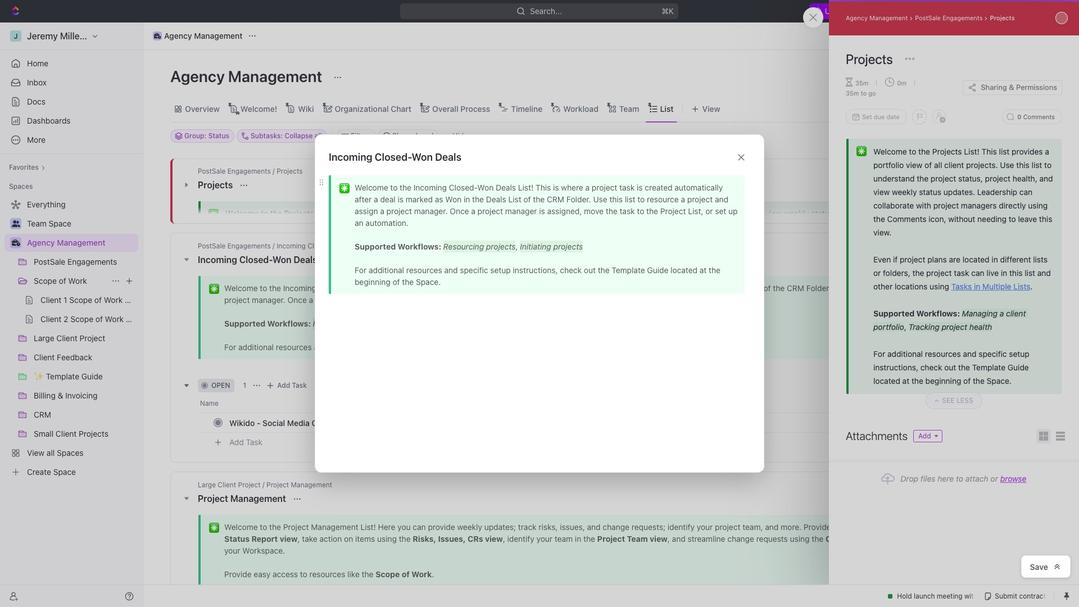 Task type: describe. For each thing, give the bounding box(es) containing it.
0 horizontal spatial incoming
[[198, 255, 237, 265]]

resources inside incoming closed-won deals dialog
[[406, 265, 442, 275]]

in inside ✳️ welcome to the incoming closed-won deals list! this is where a project task is created automatically after a deal is marked as won in the deals list of the crm folder. use this list to resource a project and assign a project manager. once a project manager is assigned, move the task to the project list, or set up an automation.
[[464, 194, 470, 204]]

2 vertical spatial or
[[991, 474, 998, 483]]

and down "resourcing"
[[444, 265, 458, 275]]

managing a client portfolio
[[873, 309, 1028, 332]]

1 vertical spatial beginning
[[925, 376, 961, 386]]

of inside sidebar navigation
[[59, 276, 66, 286]]

scope of work link
[[34, 272, 107, 290]]

status
[[919, 187, 941, 197]]

agency right business time icon
[[164, 31, 192, 40]]

social
[[263, 418, 285, 427]]

all
[[934, 160, 942, 170]]

share
[[947, 31, 969, 40]]

1 vertical spatial resources
[[925, 349, 961, 359]]

and inside welcome to the projects list! this list provides a portfolio view of all client projects. use this list to understand the project status, project health, and view weekly status updates. leadership can collaborate with project managers directly using the comments icon, without needing to leave this view.
[[1040, 174, 1053, 183]]

is left created
[[637, 183, 643, 192]]

agency up overview
[[170, 67, 225, 85]]

a up automation.
[[380, 206, 384, 216]]

and inside ✳️ welcome to the incoming closed-won deals list! this is where a project task is created automatically after a deal is marked as won in the deals list of the crm folder. use this list to resource a project and assign a project manager. once a project manager is assigned, move the task to the project list, or set up an automation.
[[715, 194, 728, 204]]

plans
[[927, 255, 947, 264]]

portfolio inside "managing a client portfolio"
[[873, 322, 904, 332]]

new
[[883, 6, 899, 16]]

1 horizontal spatial list
[[660, 104, 674, 113]]

sharing
[[981, 83, 1007, 92]]

attach
[[965, 474, 988, 483]]

workflows: for supported workflows:
[[916, 309, 960, 318]]

in right tasks in the right of the page
[[974, 282, 980, 291]]

tree inside sidebar navigation
[[4, 196, 138, 481]]

0 horizontal spatial view
[[873, 187, 890, 197]]

✳️ for ✳️ welcome to the incoming closed-won deals list! this is where a project task is created automatically after a deal is marked as won in the deals list of the crm folder. use this list to resource a project and assign a project manager. once a project manager is assigned, move the task to the project list, or set up an automation.
[[339, 184, 350, 193]]

hide inside hide dropdown button
[[946, 104, 963, 113]]

project down plans
[[926, 268, 952, 278]]

to left the 'resource'
[[638, 194, 645, 204]]

this inside ✳️ welcome to the incoming closed-won deals list! this is where a project task is created automatically after a deal is marked as won in the deals list of the crm folder. use this list to resource a project and assign a project manager. once a project manager is assigned, move the task to the project list, or set up an automation.
[[536, 183, 551, 192]]

wiki link
[[296, 101, 314, 117]]

the inside even if project plans are located in different lists or folders, the project task can live in this list and other locations using
[[912, 268, 924, 278]]

drop
[[901, 474, 918, 483]]

1 projects from the left
[[486, 242, 516, 251]]

35m to go
[[846, 89, 876, 97]]

live
[[987, 268, 999, 278]]

customize button
[[969, 101, 1026, 117]]

, tracking project health
[[904, 322, 992, 332]]

an
[[355, 218, 363, 228]]

without
[[948, 214, 975, 224]]

process
[[460, 104, 490, 113]]

welcome inside ✳️ welcome to the incoming closed-won deals list! this is where a project task is created automatically after a deal is marked as won in the deals list of the crm folder. use this list to resource a project and assign a project manager. once a project manager is assigned, move the task to the project list, or set up an automation.
[[355, 183, 388, 192]]

Search tasks... text field
[[939, 128, 1052, 144]]

1 vertical spatial out
[[944, 363, 956, 372]]

welcome inside welcome to the projects list! this list provides a portfolio view of all client projects. use this list to understand the project status, project health, and view weekly status updates. leadership can collaborate with project managers directly using the comments icon, without needing to leave this view.
[[873, 147, 907, 156]]

1 horizontal spatial add task
[[277, 381, 307, 389]]

space. inside incoming closed-won deals dialog
[[416, 277, 441, 287]]

list! inside ✳️ welcome to the incoming closed-won deals list! this is where a project task is created automatically after a deal is marked as won in the deals list of the crm folder. use this list to resource a project and assign a project manager. once a project manager is assigned, move the task to the project list, or set up an automation.
[[518, 183, 533, 192]]

1 vertical spatial incoming closed-won deals
[[198, 255, 320, 265]]

agency management right business time icon
[[164, 31, 243, 40]]

1 vertical spatial template
[[972, 363, 1006, 372]]

different
[[1000, 255, 1031, 264]]

comments inside welcome to the projects list! this list provides a portfolio view of all client projects. use this list to understand the project status, project health, and view weekly status updates. leadership can collaborate with project managers directly using the comments icon, without needing to leave this view.
[[887, 214, 927, 224]]

project management
[[198, 493, 288, 504]]

inbox
[[27, 78, 47, 87]]

dashboards
[[27, 116, 71, 125]]

client inside welcome to the projects list! this list provides a portfolio view of all client projects. use this list to understand the project status, project health, and view weekly status updates. leadership can collaborate with project managers directly using the comments icon, without needing to leave this view.
[[944, 160, 964, 170]]

1 vertical spatial guide
[[1008, 363, 1029, 372]]

1 horizontal spatial view
[[906, 160, 923, 170]]

incoming closed-won deals inside dialog
[[329, 151, 461, 163]]

automations
[[986, 31, 1033, 40]]

assign
[[355, 206, 378, 216]]

scope
[[34, 276, 57, 286]]

once
[[450, 206, 469, 216]]

browse
[[1000, 474, 1027, 483]]

beginning inside incoming closed-won deals dialog
[[355, 277, 390, 287]]

1 horizontal spatial comments
[[1023, 113, 1055, 120]]

-
[[257, 418, 261, 427]]

search...
[[530, 6, 562, 16]]

drop files here to attach or browse
[[901, 474, 1027, 483]]

new button
[[867, 2, 906, 20]]

1 horizontal spatial closed-
[[375, 151, 412, 163]]

1 horizontal spatial located
[[873, 376, 900, 386]]

move
[[584, 206, 604, 216]]

share button
[[940, 27, 975, 45]]

2 vertical spatial add task
[[229, 437, 263, 447]]

setup inside incoming closed-won deals dialog
[[490, 265, 511, 275]]

list inside even if project plans are located in different lists or folders, the project task can live in this list and other locations using
[[1025, 268, 1035, 278]]

set
[[715, 206, 726, 216]]

created
[[645, 183, 672, 192]]

1 vertical spatial add task button
[[264, 379, 311, 392]]

here
[[938, 474, 954, 483]]

out inside incoming closed-won deals dialog
[[584, 265, 596, 275]]

1 vertical spatial additional
[[887, 349, 923, 359]]

overall process
[[432, 104, 490, 113]]

weekly
[[892, 187, 917, 197]]

this right leave
[[1039, 214, 1052, 224]]

after
[[355, 194, 372, 204]]

a inside welcome to the projects list! this list provides a portfolio view of all client projects. use this list to understand the project status, project health, and view weekly status updates. leadership can collaborate with project managers directly using the comments icon, without needing to leave this view.
[[1045, 147, 1049, 156]]

closed- inside ✳️ welcome to the incoming closed-won deals list! this is where a project task is created automatically after a deal is marked as won in the deals list of the crm folder. use this list to resource a project and assign a project manager. once a project manager is assigned, move the task to the project list, or set up an automation.
[[449, 183, 477, 192]]

leave
[[1018, 214, 1037, 224]]

agency left new
[[846, 14, 868, 21]]

list inside ✳️ welcome to the incoming closed-won deals list! this is where a project task is created automatically after a deal is marked as won in the deals list of the crm folder. use this list to resource a project and assign a project manager. once a project manager is assigned, move the task to the project list, or set up an automation.
[[508, 194, 521, 204]]

up
[[728, 206, 738, 216]]

collaborate
[[873, 201, 914, 210]]

.
[[1030, 282, 1033, 291]]

1 vertical spatial task
[[620, 206, 635, 216]]

template inside incoming closed-won deals dialog
[[612, 265, 645, 275]]

list! inside welcome to the projects list! this list provides a portfolio view of all client projects. use this list to understand the project status, project health, and view weekly status updates. leadership can collaborate with project managers directly using the comments icon, without needing to leave this view.
[[964, 147, 980, 156]]

✳️ welcome to the incoming closed-won deals list! this is where a project task is created automatically after a deal is marked as won in the deals list of the crm folder. use this list to resource a project and assign a project manager. once a project manager is assigned, move the task to the project list, or set up an automation.
[[339, 183, 740, 228]]

1 horizontal spatial incoming
[[329, 151, 372, 163]]

incoming closed-won deals dialog
[[315, 134, 764, 473]]

1 horizontal spatial 1
[[1040, 32, 1044, 40]]

less
[[957, 396, 973, 405]]

as
[[435, 194, 443, 204]]

client inside "managing a client portfolio"
[[1006, 309, 1026, 318]]

list link
[[658, 101, 674, 117]]

and down "health"
[[963, 349, 977, 359]]

wikido - social media campaign link
[[227, 415, 392, 431]]

check inside incoming closed-won deals dialog
[[560, 265, 582, 275]]

2 horizontal spatial agency management link
[[846, 14, 908, 21]]

&
[[1009, 83, 1014, 92]]

docs link
[[4, 93, 138, 111]]

list down provides
[[1032, 160, 1042, 170]]

35m for 35m
[[855, 79, 869, 86]]

favorites
[[9, 163, 39, 171]]

project down deal
[[386, 206, 412, 216]]

open
[[211, 381, 230, 389]]

wiki
[[298, 104, 314, 113]]

workload
[[563, 104, 598, 113]]

save button
[[1021, 555, 1071, 578]]

sharing & permissions link
[[963, 80, 1062, 95]]

search
[[901, 104, 927, 113]]

lists
[[1033, 255, 1048, 264]]

chart
[[391, 104, 411, 113]]

managing
[[962, 309, 998, 318]]

supported for supported workflows:
[[873, 309, 915, 318]]

manager.
[[414, 206, 448, 216]]

agency management up welcome! 'link'
[[170, 67, 326, 85]]

tasks in multiple lists .
[[951, 282, 1033, 291]]

this inside welcome to the projects list! this list provides a portfolio view of all client projects. use this list to understand the project status, project health, and view weekly status updates. leadership can collaborate with project managers directly using the comments icon, without needing to leave this view.
[[982, 147, 997, 156]]

welcome!
[[240, 104, 277, 113]]

2 vertical spatial agency management link
[[27, 234, 136, 252]]

customize
[[983, 104, 1023, 113]]

a right once
[[471, 206, 475, 216]]

team
[[619, 104, 639, 113]]

organizational chart
[[335, 104, 411, 113]]

1 horizontal spatial agency management link
[[150, 29, 245, 43]]

incoming inside ✳️ welcome to the incoming closed-won deals list! this is where a project task is created automatically after a deal is marked as won in the deals list of the crm folder. use this list to resource a project and assign a project manager. once a project manager is assigned, move the task to the project list, or set up an automation.
[[414, 183, 447, 192]]

to left go
[[861, 89, 867, 97]]

see
[[942, 396, 955, 405]]

wikido
[[229, 418, 255, 427]]

1 vertical spatial ,
[[904, 322, 906, 332]]

timeline link
[[509, 101, 542, 117]]

task for bottommost add task button
[[246, 437, 263, 447]]

overall process link
[[430, 101, 490, 117]]

resourcing
[[443, 242, 484, 251]]

can inside welcome to the projects list! this list provides a portfolio view of all client projects. use this list to understand the project status, project health, and view weekly status updates. leadership can collaborate with project managers directly using the comments icon, without needing to leave this view.
[[1019, 187, 1033, 197]]

tasks in multiple lists link
[[951, 282, 1030, 291]]

1 vertical spatial space.
[[987, 376, 1012, 386]]

provides
[[1012, 147, 1043, 156]]

project left "health"
[[942, 322, 967, 332]]

workflows: for supported workflows: resourcing projects , initiating projects
[[398, 242, 441, 251]]

0 vertical spatial add task
[[998, 72, 1032, 81]]

a up folder.
[[585, 183, 590, 192]]

updates.
[[944, 187, 975, 197]]

managers
[[961, 201, 997, 210]]

postsale engagements
[[915, 14, 983, 21]]

use inside ✳️ welcome to the incoming closed-won deals list! this is where a project task is created automatically after a deal is marked as won in the deals list of the crm folder. use this list to resource a project and assign a project manager. once a project manager is assigned, move the task to the project list, or set up an automation.
[[593, 194, 607, 204]]

0
[[1017, 113, 1021, 120]]

hide inside hide button
[[453, 132, 468, 140]]

1 vertical spatial check
[[920, 363, 942, 372]]

1 horizontal spatial for additional resources and specific setup instructions, check out the template guide located at the beginning of the space.
[[873, 349, 1032, 386]]

0 horizontal spatial closed-
[[239, 255, 273, 265]]

team link
[[617, 101, 639, 117]]

locations
[[895, 282, 928, 291]]

1 vertical spatial setup
[[1009, 349, 1030, 359]]

1 vertical spatial specific
[[979, 349, 1007, 359]]



Task type: locate. For each thing, give the bounding box(es) containing it.
2 horizontal spatial add task
[[998, 72, 1032, 81]]

to up understand
[[909, 147, 916, 156]]

0 vertical spatial task
[[619, 183, 635, 192]]

files
[[921, 474, 935, 483]]

or down even
[[873, 268, 881, 278]]

scope of work
[[34, 276, 87, 286]]

agency right business time image
[[27, 238, 55, 247]]

1 horizontal spatial list!
[[964, 147, 980, 156]]

upgrade
[[825, 6, 857, 16]]

workflows: up the , tracking project health
[[916, 309, 960, 318]]

a
[[1045, 147, 1049, 156], [585, 183, 590, 192], [374, 194, 378, 204], [681, 194, 685, 204], [380, 206, 384, 216], [471, 206, 475, 216], [1000, 309, 1004, 318]]

using up leave
[[1028, 201, 1048, 210]]

2 vertical spatial task
[[954, 268, 969, 278]]

projects
[[990, 14, 1015, 21], [846, 51, 893, 67], [932, 147, 962, 156], [198, 180, 235, 190]]

1 vertical spatial instructions,
[[873, 363, 918, 372]]

home link
[[4, 55, 138, 73]]

, inside incoming closed-won deals dialog
[[516, 242, 518, 251]]

welcome to the projects list! this list provides a portfolio view of all client projects. use this list to understand the project status, project health, and view weekly status updates. leadership can collaborate with project managers directly using the comments icon, without needing to leave this view.
[[873, 147, 1055, 237]]

welcome! link
[[238, 101, 277, 117]]

add down wikido
[[229, 437, 244, 447]]

for additional resources and specific setup instructions, check out the template guide located at the beginning of the space. inside incoming closed-won deals dialog
[[355, 265, 723, 287]]

add task button
[[991, 68, 1039, 86], [264, 379, 311, 392], [224, 436, 267, 449]]

0 vertical spatial beginning
[[355, 277, 390, 287]]

view up collaborate
[[873, 187, 890, 197]]

0 horizontal spatial at
[[700, 265, 707, 275]]

✳️ for ✳️
[[857, 147, 867, 156]]

welcome up after
[[355, 183, 388, 192]]

is up crm at the top right of the page
[[553, 183, 559, 192]]

0 horizontal spatial located
[[671, 265, 698, 275]]

using left tasks in the right of the page
[[930, 282, 949, 291]]

and right health,
[[1040, 174, 1053, 183]]

2 vertical spatial add task button
[[224, 436, 267, 449]]

1 horizontal spatial use
[[1000, 160, 1014, 170]]

additional down automation.
[[369, 265, 404, 275]]

0:12:48 button
[[956, 4, 1012, 18]]

business time image
[[12, 239, 20, 246]]

a down automatically
[[681, 194, 685, 204]]

instructions, down initiating
[[513, 265, 558, 275]]

0 vertical spatial setup
[[490, 265, 511, 275]]

a left deal
[[374, 194, 378, 204]]

1 vertical spatial view
[[873, 187, 890, 197]]

add task up &
[[998, 72, 1032, 81]]

0 vertical spatial this
[[982, 147, 997, 156]]

using inside welcome to the projects list! this list provides a portfolio view of all client projects. use this list to understand the project status, project health, and view weekly status updates. leadership can collaborate with project managers directly using the comments icon, without needing to leave this view.
[[1028, 201, 1048, 210]]

2 horizontal spatial task
[[1015, 72, 1032, 81]]

of inside ✳️ welcome to the incoming closed-won deals list! this is where a project task is created automatically after a deal is marked as won in the deals list of the crm folder. use this list to resource a project and assign a project manager. once a project manager is assigned, move the task to the project list, or set up an automation.
[[524, 194, 531, 204]]

0 vertical spatial ✳️
[[857, 147, 867, 156]]

0 horizontal spatial or
[[706, 206, 713, 216]]

1 vertical spatial for
[[873, 349, 885, 359]]

task up sharing & permissions
[[1015, 72, 1032, 81]]

2 vertical spatial task
[[246, 437, 263, 447]]

1 horizontal spatial projects
[[553, 242, 583, 251]]

1 vertical spatial supported
[[873, 309, 915, 318]]

0 vertical spatial specific
[[460, 265, 488, 275]]

0 horizontal spatial out
[[584, 265, 596, 275]]

1 horizontal spatial instructions,
[[873, 363, 918, 372]]

this up health,
[[1016, 160, 1030, 170]]

1 right automations
[[1040, 32, 1044, 40]]

1 horizontal spatial ,
[[904, 322, 906, 332]]

0 vertical spatial for
[[355, 265, 367, 275]]

0 vertical spatial ,
[[516, 242, 518, 251]]

a right managing
[[1000, 309, 1004, 318]]

1 vertical spatial client
[[1006, 309, 1026, 318]]

in
[[464, 194, 470, 204], [992, 255, 998, 264], [1001, 268, 1007, 278], [974, 282, 980, 291]]

0 horizontal spatial space.
[[416, 277, 441, 287]]

media
[[287, 418, 310, 427]]

, left initiating
[[516, 242, 518, 251]]

check
[[560, 265, 582, 275], [920, 363, 942, 372]]

0:12:48
[[968, 7, 993, 15]]

specific inside incoming closed-won deals dialog
[[460, 265, 488, 275]]

to right here
[[956, 474, 963, 483]]

and inside even if project plans are located in different lists or folders, the project task can live in this list and other locations using
[[1037, 268, 1051, 278]]

0 vertical spatial guide
[[647, 265, 668, 275]]

instructions, inside incoming closed-won deals dialog
[[513, 265, 558, 275]]

35m up '35m to go'
[[855, 79, 869, 86]]

instructions, down tracking
[[873, 363, 918, 372]]

0 vertical spatial instructions,
[[513, 265, 558, 275]]

0 vertical spatial workflows:
[[398, 242, 441, 251]]

list down search tasks... text box
[[999, 147, 1010, 156]]

project up 'leadership'
[[985, 174, 1011, 183]]

task left created
[[619, 183, 635, 192]]

supported for supported workflows: resourcing projects , initiating projects
[[355, 242, 396, 251]]

for additional resources and specific setup instructions, check out the template guide located at the beginning of the space. down initiating
[[355, 265, 723, 287]]

comments
[[1023, 113, 1055, 120], [887, 214, 927, 224]]

0 horizontal spatial projects
[[486, 242, 516, 251]]

0 vertical spatial space.
[[416, 277, 441, 287]]

additional inside incoming closed-won deals dialog
[[369, 265, 404, 275]]

comments right the 0
[[1023, 113, 1055, 120]]

task down -
[[246, 437, 263, 447]]

projects
[[486, 242, 516, 251], [553, 242, 583, 251]]

search button
[[886, 101, 930, 117]]

list right team
[[660, 104, 674, 113]]

can left "live"
[[971, 268, 984, 278]]

this up crm at the top right of the page
[[536, 183, 551, 192]]

project right the if
[[900, 255, 925, 264]]

list left the 'resource'
[[625, 194, 635, 204]]

specific down "health"
[[979, 349, 1007, 359]]

workflows: down manager.
[[398, 242, 441, 251]]

task right move in the right of the page
[[620, 206, 635, 216]]

specific
[[460, 265, 488, 275], [979, 349, 1007, 359]]

0 horizontal spatial check
[[560, 265, 582, 275]]

project up icon,
[[933, 201, 959, 210]]

this right folder.
[[610, 194, 623, 204]]

workflows: inside incoming closed-won deals dialog
[[398, 242, 441, 251]]

leadership
[[977, 187, 1017, 197]]

spaces
[[9, 182, 33, 191]]

dashboards link
[[4, 112, 138, 130]]

agency management up scope of work
[[27, 238, 105, 247]]

2 projects from the left
[[553, 242, 583, 251]]

2 horizontal spatial or
[[991, 474, 998, 483]]

projects inside welcome to the projects list! this list provides a portfolio view of all client projects. use this list to understand the project status, project health, and view weekly status updates. leadership can collaborate with project managers directly using the comments icon, without needing to leave this view.
[[932, 147, 962, 156]]

supported inside incoming closed-won deals dialog
[[355, 242, 396, 251]]

2 vertical spatial add
[[229, 437, 244, 447]]

or inside even if project plans are located in different lists or folders, the project task can live in this list and other locations using
[[873, 268, 881, 278]]

welcome
[[873, 147, 907, 156], [355, 183, 388, 192]]

or right attach
[[991, 474, 998, 483]]

✳️ inside ✳️ welcome to the incoming closed-won deals list! this is where a project task is created automatically after a deal is marked as won in the deals list of the crm folder. use this list to resource a project and assign a project manager. once a project manager is assigned, move the task to the project list, or set up an automation.
[[339, 184, 350, 193]]

this inside ✳️ welcome to the incoming closed-won deals list! this is where a project task is created automatically after a deal is marked as won in the deals list of the crm folder. use this list to resource a project and assign a project manager. once a project manager is assigned, move the task to the project list, or set up an automation.
[[610, 194, 623, 204]]

supported workflows:
[[873, 309, 962, 318]]

welcome up understand
[[873, 147, 907, 156]]

0 horizontal spatial resources
[[406, 265, 442, 275]]

sidebar navigation
[[0, 22, 143, 607]]

list up manager
[[508, 194, 521, 204]]

projects right initiating
[[553, 242, 583, 251]]

project down all
[[931, 174, 956, 183]]

2 portfolio from the top
[[873, 322, 904, 332]]

of inside welcome to the projects list! this list provides a portfolio view of all client projects. use this list to understand the project status, project health, and view weekly status updates. leadership can collaborate with project managers directly using the comments icon, without needing to leave this view.
[[925, 160, 932, 170]]

in up "live"
[[992, 255, 998, 264]]

project inside ✳️ welcome to the incoming closed-won deals list! this is where a project task is created automatically after a deal is marked as won in the deals list of the crm folder. use this list to resource a project and assign a project manager. once a project manager is assigned, move the task to the project list, or set up an automation.
[[660, 206, 686, 216]]

folder.
[[566, 194, 591, 204]]

use
[[1000, 160, 1014, 170], [593, 194, 607, 204]]

1 horizontal spatial for
[[873, 349, 885, 359]]

closed-
[[375, 151, 412, 163], [449, 183, 477, 192], [239, 255, 273, 265]]

and up set
[[715, 194, 728, 204]]

client right all
[[944, 160, 964, 170]]

the
[[918, 147, 930, 156], [917, 174, 929, 183], [400, 183, 411, 192], [472, 194, 484, 204], [533, 194, 545, 204], [606, 206, 618, 216], [646, 206, 658, 216], [873, 214, 885, 224], [598, 265, 610, 275], [709, 265, 721, 275], [912, 268, 924, 278], [402, 277, 414, 287], [958, 363, 970, 372], [912, 376, 923, 386], [973, 376, 985, 386]]

workflows:
[[398, 242, 441, 251], [916, 309, 960, 318]]

home
[[27, 58, 48, 68]]

project
[[931, 174, 956, 183], [985, 174, 1011, 183], [592, 183, 617, 192], [687, 194, 713, 204], [933, 201, 959, 210], [386, 206, 412, 216], [478, 206, 503, 216], [900, 255, 925, 264], [926, 268, 952, 278], [942, 322, 967, 332]]

in right "live"
[[1001, 268, 1007, 278]]

0 comments
[[1017, 113, 1055, 120]]

setup
[[490, 265, 511, 275], [1009, 349, 1030, 359]]

automation.
[[366, 218, 409, 228]]

attachments
[[846, 429, 908, 442]]

1 vertical spatial at
[[902, 376, 909, 386]]

1 horizontal spatial add
[[277, 381, 290, 389]]

35m for 35m to go
[[846, 89, 859, 97]]

using inside even if project plans are located in different lists or folders, the project task can live in this list and other locations using
[[930, 282, 949, 291]]

0m
[[897, 79, 907, 86]]

1 vertical spatial agency management link
[[150, 29, 245, 43]]

this up the projects.
[[982, 147, 997, 156]]

1 horizontal spatial client
[[1006, 309, 1026, 318]]

1 vertical spatial located
[[671, 265, 698, 275]]

resources down the , tracking project health
[[925, 349, 961, 359]]

0 horizontal spatial additional
[[369, 265, 404, 275]]

portfolio down supported workflows:
[[873, 322, 904, 332]]

1 vertical spatial workflows:
[[916, 309, 960, 318]]

1 horizontal spatial beginning
[[925, 376, 961, 386]]

supported workflows: resourcing projects , initiating projects
[[355, 242, 583, 251]]

1 vertical spatial add task
[[277, 381, 307, 389]]

located inside even if project plans are located in different lists or folders, the project task can live in this list and other locations using
[[963, 255, 990, 264]]

1 vertical spatial portfolio
[[873, 322, 904, 332]]

guide inside incoming closed-won deals dialog
[[647, 265, 668, 275]]

task inside even if project plans are located in different lists or folders, the project task can live in this list and other locations using
[[954, 268, 969, 278]]

0 horizontal spatial add
[[229, 437, 244, 447]]

list
[[999, 147, 1010, 156], [1032, 160, 1042, 170], [625, 194, 635, 204], [1025, 268, 1035, 278]]

and
[[1040, 174, 1053, 183], [715, 194, 728, 204], [444, 265, 458, 275], [1037, 268, 1051, 278], [963, 349, 977, 359]]

✳️
[[857, 147, 867, 156], [339, 184, 350, 193]]

1 right 'open'
[[243, 381, 246, 389]]

postsale
[[915, 14, 941, 21]]

tree containing agency management
[[4, 196, 138, 481]]

1 horizontal spatial task
[[292, 381, 307, 389]]

add for the topmost add task button
[[998, 72, 1013, 81]]

list up .
[[1025, 268, 1035, 278]]

upgrade link
[[809, 3, 863, 19]]

use up health,
[[1000, 160, 1014, 170]]

organizational chart link
[[332, 101, 411, 117]]

instructions,
[[513, 265, 558, 275], [873, 363, 918, 372]]

1 vertical spatial ✳️
[[339, 184, 350, 193]]

to up deal
[[390, 183, 398, 192]]

0 horizontal spatial for
[[355, 265, 367, 275]]

0 horizontal spatial add task
[[229, 437, 263, 447]]

for down supported workflows:
[[873, 349, 885, 359]]

are
[[949, 255, 960, 264]]

for additional resources and specific setup instructions, check out the template guide located at the beginning of the space. up see
[[873, 349, 1032, 386]]

can inside even if project plans are located in different lists or folders, the project task can live in this list and other locations using
[[971, 268, 984, 278]]

add up &
[[998, 72, 1013, 81]]

agency management left postsale
[[846, 14, 908, 21]]

0 horizontal spatial specific
[[460, 265, 488, 275]]

0 horizontal spatial template
[[612, 265, 645, 275]]

add
[[998, 72, 1013, 81], [277, 381, 290, 389], [229, 437, 244, 447]]

portfolio
[[873, 160, 904, 170], [873, 322, 904, 332]]

0 horizontal spatial for additional resources and specific setup instructions, check out the template guide located at the beginning of the space.
[[355, 265, 723, 287]]

add for bottommost add task button
[[229, 437, 244, 447]]

0 vertical spatial add task button
[[991, 68, 1039, 86]]

where
[[561, 183, 583, 192]]

1 horizontal spatial can
[[1019, 187, 1033, 197]]

1 vertical spatial 35m
[[846, 89, 859, 97]]

a inside "managing a client portfolio"
[[1000, 309, 1004, 318]]

tree
[[4, 196, 138, 481]]

1 horizontal spatial ✳️
[[857, 147, 867, 156]]

use inside welcome to the projects list! this list provides a portfolio view of all client projects. use this list to understand the project status, project health, and view weekly status updates. leadership can collaborate with project managers directly using the comments icon, without needing to leave this view.
[[1000, 160, 1014, 170]]

list,
[[688, 206, 703, 216]]

or
[[706, 206, 713, 216], [873, 268, 881, 278], [991, 474, 998, 483]]

lists
[[1013, 282, 1030, 291]]

sharing & permissions
[[981, 83, 1057, 92]]

comments down collaborate
[[887, 214, 927, 224]]

can
[[1019, 187, 1033, 197], [971, 268, 984, 278]]

timeline
[[511, 104, 542, 113]]

, down supported workflows:
[[904, 322, 906, 332]]

permissions
[[1016, 83, 1057, 92]]

0 vertical spatial agency management link
[[846, 14, 908, 21]]

list!
[[964, 147, 980, 156], [518, 183, 533, 192]]

project left manager
[[478, 206, 503, 216]]

0 vertical spatial view
[[906, 160, 923, 170]]

add task down wikido
[[229, 437, 263, 447]]

with
[[916, 201, 931, 210]]

additional down tracking
[[887, 349, 923, 359]]

and down lists
[[1037, 268, 1051, 278]]

task up tasks in the right of the page
[[954, 268, 969, 278]]

task up media at bottom left
[[292, 381, 307, 389]]

0 vertical spatial can
[[1019, 187, 1033, 197]]

1 horizontal spatial workflows:
[[916, 309, 960, 318]]

multiple
[[982, 282, 1011, 291]]

located inside incoming closed-won deals dialog
[[671, 265, 698, 275]]

to down directly
[[1009, 214, 1016, 224]]

agency management inside sidebar navigation
[[27, 238, 105, 247]]

0 horizontal spatial 1
[[243, 381, 246, 389]]

management inside sidebar navigation
[[57, 238, 105, 247]]

projects link
[[990, 14, 1015, 21]]

2 vertical spatial closed-
[[239, 255, 273, 265]]

business time image
[[154, 33, 161, 39]]

0 vertical spatial incoming
[[329, 151, 372, 163]]

hide right search
[[946, 104, 963, 113]]

to down 0 comments
[[1044, 160, 1052, 170]]

add up wikido - social media campaign
[[277, 381, 290, 389]]

to right move in the right of the page
[[637, 206, 644, 216]]

docs
[[27, 97, 46, 106]]

1 portfolio from the top
[[873, 160, 904, 170]]

or left set
[[706, 206, 713, 216]]

0 horizontal spatial this
[[536, 183, 551, 192]]

0 horizontal spatial hide
[[453, 132, 468, 140]]

portfolio inside welcome to the projects list! this list provides a portfolio view of all client projects. use this list to understand the project status, project health, and view weekly status updates. leadership can collaborate with project managers directly using the comments icon, without needing to leave this view.
[[873, 160, 904, 170]]

1 vertical spatial project
[[198, 493, 228, 504]]

list
[[660, 104, 674, 113], [508, 194, 521, 204]]

if
[[893, 255, 898, 264]]

deal
[[380, 194, 396, 204]]

client down lists
[[1006, 309, 1026, 318]]

1 vertical spatial closed-
[[449, 183, 477, 192]]

project up move in the right of the page
[[592, 183, 617, 192]]

0 horizontal spatial can
[[971, 268, 984, 278]]

this inside even if project plans are located in different lists or folders, the project task can live in this list and other locations using
[[1009, 268, 1023, 278]]

0 vertical spatial using
[[1028, 201, 1048, 210]]

1 horizontal spatial out
[[944, 363, 956, 372]]

0 horizontal spatial setup
[[490, 265, 511, 275]]

list inside ✳️ welcome to the incoming closed-won deals list! this is where a project task is created automatically after a deal is marked as won in the deals list of the crm folder. use this list to resource a project and assign a project manager. once a project manager is assigned, move the task to the project list, or set up an automation.
[[625, 194, 635, 204]]

workload link
[[561, 101, 598, 117]]

at inside incoming closed-won deals dialog
[[700, 265, 707, 275]]

for
[[355, 265, 367, 275], [873, 349, 885, 359]]

35m left go
[[846, 89, 859, 97]]

0 vertical spatial or
[[706, 206, 713, 216]]

crm
[[547, 194, 564, 204]]

35m
[[855, 79, 869, 86], [846, 89, 859, 97]]

use up move in the right of the page
[[593, 194, 607, 204]]

1 horizontal spatial project
[[660, 206, 686, 216]]

for inside incoming closed-won deals dialog
[[355, 265, 367, 275]]

engagements
[[943, 14, 983, 21]]

view.
[[873, 228, 892, 237]]

0 horizontal spatial workflows:
[[398, 242, 441, 251]]

1 horizontal spatial or
[[873, 268, 881, 278]]

see less
[[942, 396, 973, 405]]

can down health,
[[1019, 187, 1033, 197]]

0 horizontal spatial project
[[198, 493, 228, 504]]

0 vertical spatial supported
[[355, 242, 396, 251]]

is right manager
[[539, 206, 545, 216]]

icon,
[[929, 214, 946, 224]]

inbox link
[[4, 74, 138, 92]]

add task up wikido - social media campaign
[[277, 381, 307, 389]]

task for the topmost add task button
[[1015, 72, 1032, 81]]

using
[[1028, 201, 1048, 210], [930, 282, 949, 291]]

project down automatically
[[687, 194, 713, 204]]

or inside ✳️ welcome to the incoming closed-won deals list! this is where a project task is created automatically after a deal is marked as won in the deals list of the crm folder. use this list to resource a project and assign a project manager. once a project manager is assigned, move the task to the project list, or set up an automation.
[[706, 206, 713, 216]]

understand
[[873, 174, 915, 183]]

0 vertical spatial resources
[[406, 265, 442, 275]]

is right deal
[[398, 194, 404, 204]]

1 vertical spatial add
[[277, 381, 290, 389]]

0 horizontal spatial use
[[593, 194, 607, 204]]

in up once
[[464, 194, 470, 204]]

0 horizontal spatial incoming closed-won deals
[[198, 255, 320, 265]]

agency inside sidebar navigation
[[27, 238, 55, 247]]

needing
[[977, 214, 1007, 224]]

0 vertical spatial list!
[[964, 147, 980, 156]]



Task type: vqa. For each thing, say whether or not it's contained in the screenshot.
1st — text box from the right
no



